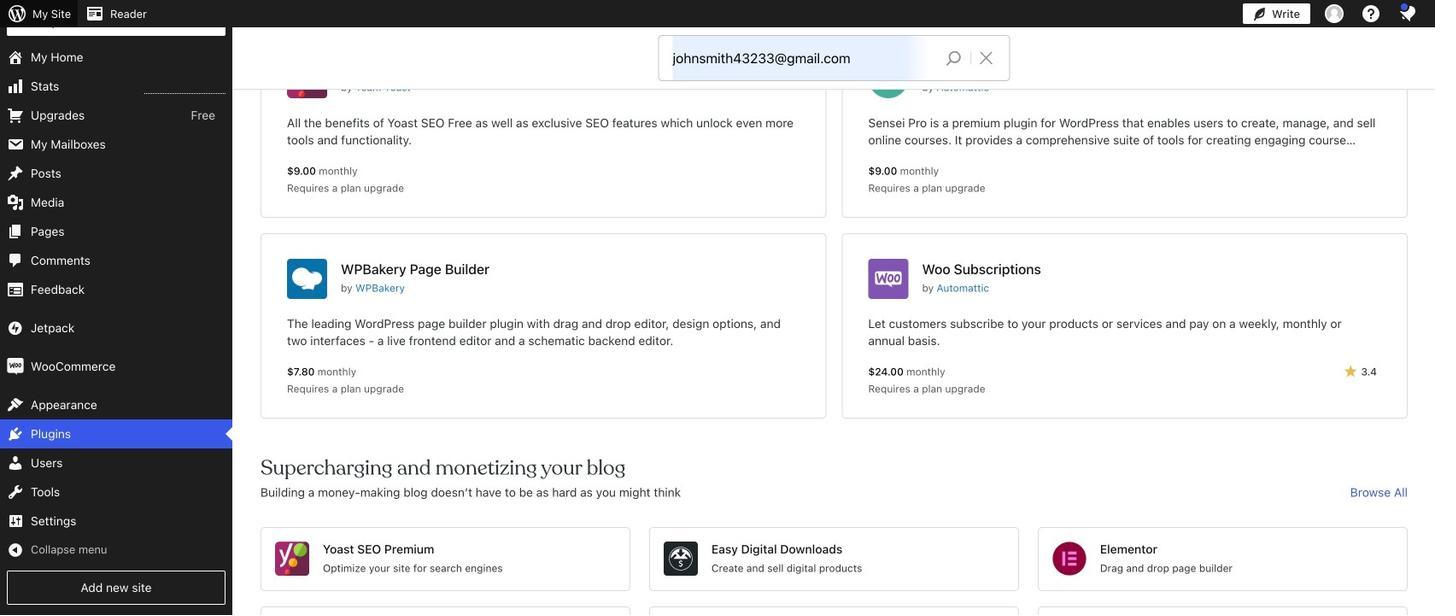 Task type: describe. For each thing, give the bounding box(es) containing it.
open search image
[[933, 46, 975, 70]]

close search image
[[965, 48, 1008, 68]]

my profile image
[[1325, 4, 1344, 23]]

2 img image from the top
[[7, 358, 24, 375]]

1 img image from the top
[[7, 320, 24, 337]]

highest hourly views 0 image
[[144, 83, 226, 94]]

help image
[[1361, 3, 1381, 24]]



Task type: vqa. For each thing, say whether or not it's contained in the screenshot.
the plugin icon
yes



Task type: locate. For each thing, give the bounding box(es) containing it.
1 vertical spatial img image
[[7, 358, 24, 375]]

plugin icon image
[[287, 58, 327, 98], [868, 58, 909, 98], [287, 259, 327, 299], [868, 259, 909, 299], [275, 542, 309, 576], [664, 542, 698, 576], [1052, 542, 1087, 576]]

None search field
[[659, 36, 1009, 80]]

img image
[[7, 320, 24, 337], [7, 358, 24, 375]]

manage your notifications image
[[1398, 3, 1418, 24]]

0 vertical spatial img image
[[7, 320, 24, 337]]

Search search field
[[673, 36, 933, 80]]



